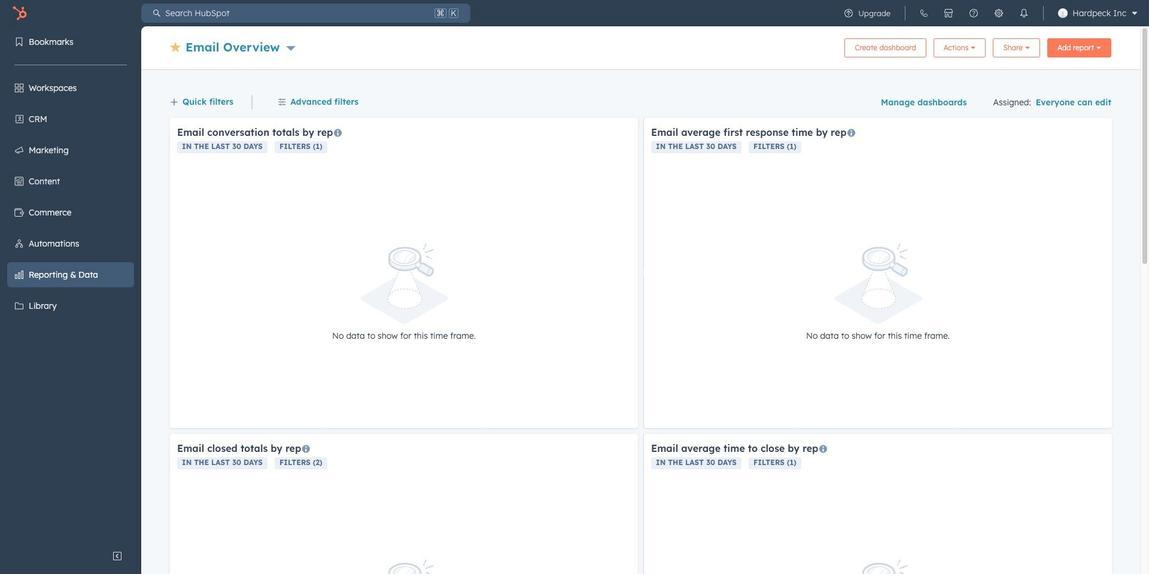 Task type: describe. For each thing, give the bounding box(es) containing it.
bookmarks image
[[14, 37, 24, 47]]

dirk hardpeck image
[[1059, 8, 1068, 18]]

Search HubSpot search field
[[160, 4, 432, 23]]

1 horizontal spatial menu
[[837, 0, 1142, 26]]

help image
[[969, 8, 979, 18]]

settings image
[[995, 8, 1004, 18]]

0 horizontal spatial menu
[[0, 26, 141, 544]]



Task type: vqa. For each thing, say whether or not it's contained in the screenshot.
"jacob simon" "Image"
no



Task type: locate. For each thing, give the bounding box(es) containing it.
email conversation totals by rep element
[[170, 118, 638, 428]]

email closed totals by rep element
[[170, 434, 638, 574]]

marketplaces image
[[944, 8, 954, 18]]

email average time to close by rep element
[[644, 434, 1112, 574]]

email average first response time by rep element
[[644, 118, 1112, 428]]

banner
[[170, 35, 1112, 57]]

notifications image
[[1020, 8, 1029, 18]]

menu
[[837, 0, 1142, 26], [0, 26, 141, 544]]



